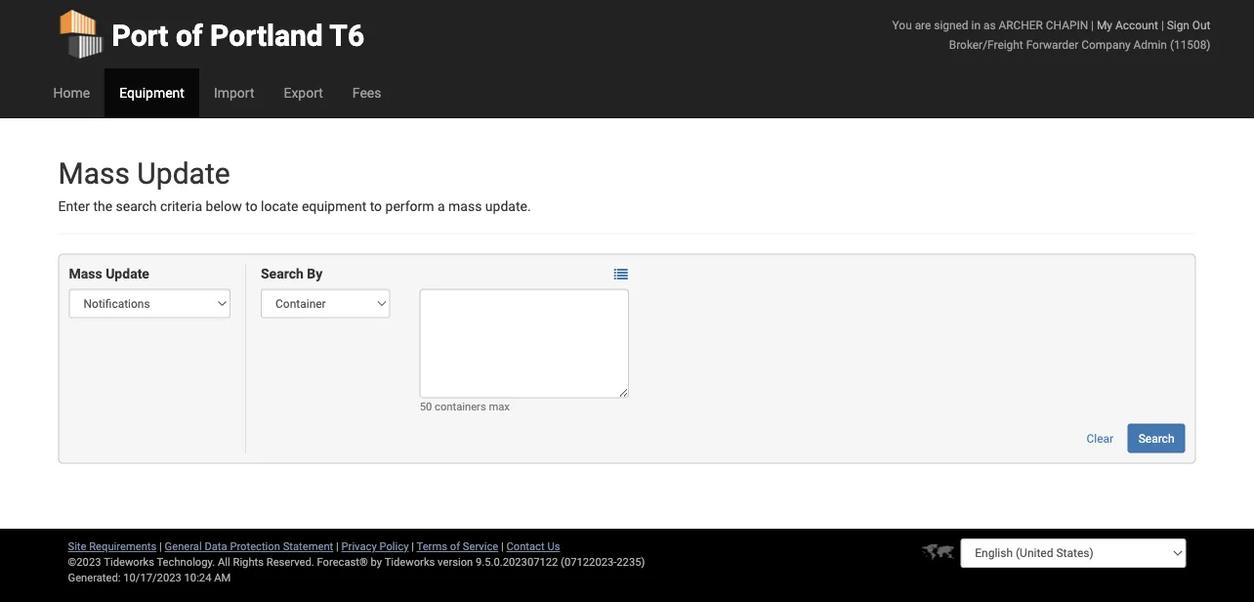 Task type: describe. For each thing, give the bounding box(es) containing it.
mass for mass update enter the search criteria below to locate equipment to perform a mass update.
[[58, 156, 130, 191]]

admin
[[1134, 38, 1168, 51]]

locate
[[261, 198, 298, 215]]

| left general
[[159, 540, 162, 553]]

mass
[[449, 198, 482, 215]]

| up 9.5.0.202307122 at left bottom
[[501, 540, 504, 553]]

am
[[214, 571, 231, 584]]

update for mass update
[[106, 266, 149, 282]]

reserved.
[[267, 556, 314, 568]]

us
[[548, 540, 560, 553]]

broker/freight
[[950, 38, 1024, 51]]

general
[[165, 540, 202, 553]]

import button
[[199, 68, 269, 117]]

in
[[972, 18, 981, 32]]

equipment
[[302, 198, 367, 215]]

privacy
[[342, 540, 377, 553]]

t6
[[330, 18, 365, 53]]

mass update
[[69, 266, 149, 282]]

my account link
[[1097, 18, 1159, 32]]

2235)
[[617, 556, 645, 568]]

chapin
[[1047, 18, 1089, 32]]

update for mass update enter the search criteria below to locate equipment to perform a mass update.
[[137, 156, 230, 191]]

10:24
[[184, 571, 212, 584]]

contact
[[507, 540, 545, 553]]

rights
[[233, 556, 264, 568]]

port
[[112, 18, 169, 53]]

a
[[438, 198, 445, 215]]

my
[[1097, 18, 1113, 32]]

are
[[915, 18, 932, 32]]

| up tideworks
[[412, 540, 414, 553]]

search button
[[1128, 424, 1186, 453]]

below
[[206, 198, 242, 215]]

2 to from the left
[[370, 198, 382, 215]]

fees button
[[338, 68, 396, 117]]

privacy policy link
[[342, 540, 409, 553]]

terms of service link
[[417, 540, 499, 553]]

search
[[116, 198, 157, 215]]

export button
[[269, 68, 338, 117]]

50 containers max
[[420, 400, 510, 412]]

export
[[284, 85, 323, 101]]

port of portland t6 link
[[58, 0, 365, 68]]

search for search
[[1139, 431, 1175, 445]]

tideworks
[[385, 556, 435, 568]]

version
[[438, 556, 473, 568]]

perform
[[386, 198, 434, 215]]

show list image
[[615, 268, 628, 281]]

home button
[[39, 68, 105, 117]]

1 to from the left
[[246, 198, 258, 215]]

enter
[[58, 198, 90, 215]]

site requirements | general data protection statement | privacy policy | terms of service | contact us ©2023 tideworks technology. all rights reserved. forecast® by tideworks version 9.5.0.202307122 (07122023-2235) generated: 10/17/2023 10:24 am
[[68, 540, 645, 584]]

containers
[[435, 400, 486, 412]]



Task type: vqa. For each thing, say whether or not it's contained in the screenshot.
Equipment popup button
yes



Task type: locate. For each thing, give the bounding box(es) containing it.
service
[[463, 540, 499, 553]]

data
[[205, 540, 227, 553]]

archer
[[999, 18, 1044, 32]]

0 horizontal spatial search
[[261, 266, 304, 282]]

update up the criteria
[[137, 156, 230, 191]]

you are signed in as archer chapin | my account | sign out broker/freight forwarder company admin (11508)
[[893, 18, 1211, 51]]

import
[[214, 85, 255, 101]]

of
[[176, 18, 203, 53], [450, 540, 460, 553]]

mass
[[58, 156, 130, 191], [69, 266, 102, 282]]

out
[[1193, 18, 1211, 32]]

search
[[261, 266, 304, 282], [1139, 431, 1175, 445]]

signed
[[935, 18, 969, 32]]

1 horizontal spatial search
[[1139, 431, 1175, 445]]

search inside button
[[1139, 431, 1175, 445]]

0 horizontal spatial to
[[246, 198, 258, 215]]

all
[[218, 556, 230, 568]]

0 vertical spatial update
[[137, 156, 230, 191]]

requirements
[[89, 540, 157, 553]]

0 horizontal spatial of
[[176, 18, 203, 53]]

0 vertical spatial of
[[176, 18, 203, 53]]

of right port
[[176, 18, 203, 53]]

0 vertical spatial mass
[[58, 156, 130, 191]]

protection
[[230, 540, 280, 553]]

contact us link
[[507, 540, 560, 553]]

by
[[307, 266, 323, 282]]

to right below
[[246, 198, 258, 215]]

mass inside mass update enter the search criteria below to locate equipment to perform a mass update.
[[58, 156, 130, 191]]

generated:
[[68, 571, 121, 584]]

forecast®
[[317, 556, 368, 568]]

1 vertical spatial update
[[106, 266, 149, 282]]

equipment
[[119, 85, 185, 101]]

1 vertical spatial search
[[1139, 431, 1175, 445]]

site
[[68, 540, 86, 553]]

terms
[[417, 540, 448, 553]]

clear button
[[1077, 424, 1125, 453]]

1 horizontal spatial to
[[370, 198, 382, 215]]

1 vertical spatial mass
[[69, 266, 102, 282]]

max
[[489, 400, 510, 412]]

to
[[246, 198, 258, 215], [370, 198, 382, 215]]

©2023 tideworks
[[68, 556, 154, 568]]

update.
[[486, 198, 531, 215]]

| left sign at the top of page
[[1162, 18, 1165, 32]]

technology.
[[157, 556, 215, 568]]

mass down enter
[[69, 266, 102, 282]]

search right clear
[[1139, 431, 1175, 445]]

fees
[[353, 85, 382, 101]]

mass update enter the search criteria below to locate equipment to perform a mass update.
[[58, 156, 531, 215]]

50
[[420, 400, 432, 412]]

the
[[93, 198, 112, 215]]

general data protection statement link
[[165, 540, 334, 553]]

account
[[1116, 18, 1159, 32]]

as
[[984, 18, 996, 32]]

1 horizontal spatial of
[[450, 540, 460, 553]]

search by
[[261, 266, 323, 282]]

clear
[[1087, 431, 1114, 445]]

by
[[371, 556, 382, 568]]

statement
[[283, 540, 334, 553]]

| left my
[[1092, 18, 1095, 32]]

|
[[1092, 18, 1095, 32], [1162, 18, 1165, 32], [159, 540, 162, 553], [336, 540, 339, 553], [412, 540, 414, 553], [501, 540, 504, 553]]

you
[[893, 18, 913, 32]]

of inside site requirements | general data protection statement | privacy policy | terms of service | contact us ©2023 tideworks technology. all rights reserved. forecast® by tideworks version 9.5.0.202307122 (07122023-2235) generated: 10/17/2023 10:24 am
[[450, 540, 460, 553]]

| up forecast®
[[336, 540, 339, 553]]

search for search by
[[261, 266, 304, 282]]

1 vertical spatial of
[[450, 540, 460, 553]]

search left by
[[261, 266, 304, 282]]

of up "version"
[[450, 540, 460, 553]]

to left perform
[[370, 198, 382, 215]]

sign
[[1168, 18, 1190, 32]]

forwarder
[[1027, 38, 1079, 51]]

None text field
[[420, 289, 629, 398]]

of inside "link"
[[176, 18, 203, 53]]

0 vertical spatial search
[[261, 266, 304, 282]]

port of portland t6
[[112, 18, 365, 53]]

company
[[1082, 38, 1131, 51]]

(07122023-
[[561, 556, 617, 568]]

update
[[137, 156, 230, 191], [106, 266, 149, 282]]

home
[[53, 85, 90, 101]]

mass up the
[[58, 156, 130, 191]]

site requirements link
[[68, 540, 157, 553]]

sign out link
[[1168, 18, 1211, 32]]

portland
[[210, 18, 323, 53]]

policy
[[380, 540, 409, 553]]

10/17/2023
[[123, 571, 182, 584]]

criteria
[[160, 198, 202, 215]]

update inside mass update enter the search criteria below to locate equipment to perform a mass update.
[[137, 156, 230, 191]]

(11508)
[[1171, 38, 1211, 51]]

update down search
[[106, 266, 149, 282]]

9.5.0.202307122
[[476, 556, 558, 568]]

equipment button
[[105, 68, 199, 117]]

mass for mass update
[[69, 266, 102, 282]]



